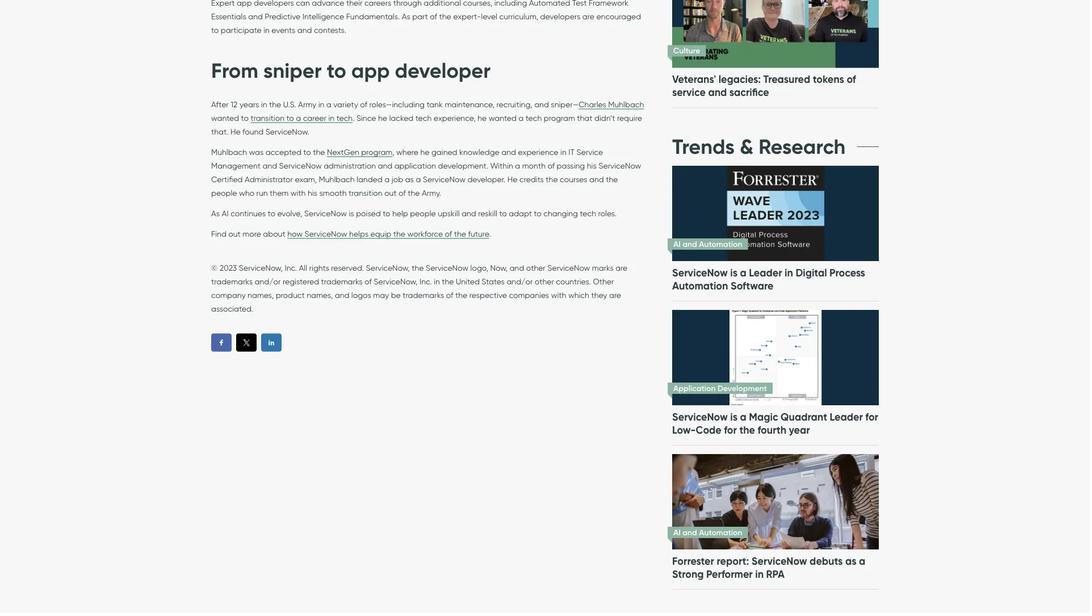 Task type: describe. For each thing, give the bounding box(es) containing it.
that.
[[211, 127, 229, 137]]

registered
[[283, 277, 319, 287]]

career
[[303, 113, 327, 123]]

now,
[[490, 263, 508, 273]]

sniper
[[263, 58, 322, 83]]

developer.
[[468, 175, 506, 184]]

within
[[490, 161, 513, 171]]

job
[[392, 175, 403, 184]]

to left help
[[383, 209, 390, 218]]

test
[[572, 0, 587, 8]]

of down job
[[399, 188, 406, 198]]

0 vertical spatial other
[[526, 263, 546, 273]]

, where he gained knowledge and experience in it service management and servicenow administration and application development. within a month of passing his servicenow certified administrator exam, muhlbach landed a job as a servicenow developer. he credits the courses and the people who run them with his smooth transition out of the army.
[[211, 147, 641, 198]]

is for servicenow is a magic quadrant leader for low-code for the fourth year
[[730, 411, 738, 424]]

recruiting,
[[497, 100, 533, 109]]

continues
[[231, 209, 266, 218]]

their
[[346, 0, 363, 8]]

1 and/or from the left
[[255, 277, 281, 287]]

2 vertical spatial are
[[609, 291, 621, 300]]

associated.
[[211, 304, 253, 314]]

roles.
[[598, 209, 617, 218]]

&
[[740, 134, 754, 160]]

1 horizontal spatial app
[[351, 58, 390, 83]]

of up "logos"
[[365, 277, 372, 287]]

a down application
[[416, 175, 421, 184]]

a inside servicenow is a magic quadrant leader for low-code for the fourth year
[[740, 411, 747, 424]]

how servicenow helps equip the workforce of the future link
[[287, 229, 489, 239]]

where
[[396, 147, 419, 157]]

predictive
[[265, 12, 301, 21]]

the left the 'united'
[[442, 277, 454, 287]]

a left job
[[385, 175, 390, 184]]

about
[[263, 229, 285, 239]]

it
[[569, 147, 575, 157]]

a right within in the top left of the page
[[515, 161, 520, 171]]

1 vertical spatial other
[[535, 277, 554, 287]]

he for lacked
[[378, 113, 387, 123]]

1 vertical spatial out
[[228, 229, 241, 239]]

2 names, from the left
[[307, 291, 333, 300]]

© 2023 servicenow, inc. all rights reserved. servicenow, the servicenow logo, now, and other servicenow marks are trademarks and/or registered trademarks of servicenow, inc. in the united states and/or other countries. other company names, product names, and logos may be trademarks of the respective companies with which they are associated.
[[211, 263, 628, 314]]

curriculum,
[[499, 12, 538, 21]]

through
[[393, 0, 422, 8]]

maintenance,
[[445, 100, 495, 109]]

administrator
[[245, 175, 293, 184]]

. since he lacked tech experience, he wanted a tech program that didn't require that. he found servicenow.
[[211, 113, 642, 137]]

in inside '© 2023 servicenow, inc. all rights reserved. servicenow, the servicenow logo, now, and other servicenow marks are trademarks and/or registered trademarks of servicenow, inc. in the united states and/or other countries. other company names, product names, and logos may be trademarks of the respective companies with which they are associated.'
[[434, 277, 440, 287]]

0 horizontal spatial trademarks
[[211, 277, 253, 287]]

the down the workforce
[[412, 263, 424, 273]]

application development
[[674, 384, 767, 394]]

the up roles.
[[606, 175, 618, 184]]

a inside forrester report: servicenow debuts as a strong performer in rpa
[[859, 555, 866, 568]]

from
[[211, 58, 258, 83]]

events
[[272, 25, 295, 35]]

he inside . since he lacked tech experience, he wanted a tech program that didn't require that. he found servicenow.
[[231, 127, 241, 137]]

12
[[231, 100, 238, 109]]

1 vertical spatial muhlbach
[[211, 147, 247, 157]]

quadrant
[[781, 411, 827, 424]]

states
[[482, 277, 505, 287]]

1 horizontal spatial people
[[410, 209, 436, 218]]

to right adapt in the left top of the page
[[534, 209, 542, 218]]

of inside veterans' legacies: treasured tokens of service and sacrifice
[[847, 73, 856, 86]]

servicenow is a magic quadrant leader for low-code for the fourth year
[[672, 411, 879, 437]]

is for servicenow is a leader in digital process automation software
[[730, 267, 738, 279]]

report:
[[717, 555, 749, 568]]

in inside expert app developers can advance their careers through additional courses, including automated test framework essentials and predictive intelligence fundamentals. as part of the expert-level curriculum, developers are encouraged to participate in events and contests.
[[264, 25, 270, 35]]

people inside ', where he gained knowledge and experience in it service management and servicenow administration and application development. within a month of passing his servicenow certified administrator exam, muhlbach landed a job as a servicenow developer. he credits the courses and the people who run them with his smooth transition out of the army.'
[[211, 188, 237, 198]]

2 horizontal spatial trademarks
[[403, 291, 444, 300]]

ai for forrester report: servicenow debuts as a strong performer in rpa
[[674, 528, 681, 538]]

rpa
[[766, 568, 785, 581]]

require
[[617, 113, 642, 123]]

servicenow, up be
[[374, 277, 418, 287]]

the down the 'united'
[[455, 291, 468, 300]]

administration
[[324, 161, 376, 171]]

program inside . since he lacked tech experience, he wanted a tech program that didn't require that. he found servicenow.
[[544, 113, 575, 123]]

intelligence
[[303, 12, 344, 21]]

of left "respective"
[[446, 291, 453, 300]]

tech inside after 12 years in the u.s. army in a variety of roles—including tank maintenance, recruiting, and sniper— charles muhlbach wanted to transition to a career in tech
[[337, 113, 353, 123]]

©
[[211, 263, 218, 273]]

tokens
[[813, 73, 844, 86]]

landed
[[357, 175, 383, 184]]

0 horizontal spatial program
[[361, 147, 393, 157]]

magic
[[749, 411, 778, 424]]

of right month
[[548, 161, 555, 171]]

application
[[674, 384, 716, 394]]

service
[[577, 147, 603, 157]]

after 12 years in the u.s. army in a variety of roles—including tank maintenance, recruiting, and sniper— charles muhlbach wanted to transition to a career in tech
[[211, 100, 644, 123]]

changing
[[544, 209, 578, 218]]

reskill
[[478, 209, 497, 218]]

can
[[296, 0, 310, 8]]

equip
[[371, 229, 391, 239]]

legacies:
[[719, 73, 761, 86]]

a inside servicenow is a leader in digital process automation software
[[740, 267, 747, 279]]

veterans' legacies: treasured tokens of service and sacrifice
[[672, 73, 856, 99]]

1 horizontal spatial trademarks
[[321, 277, 363, 287]]

u.s.
[[283, 100, 296, 109]]

in right the career
[[328, 113, 335, 123]]

servicenow inside forrester report: servicenow debuts as a strong performer in rpa
[[752, 555, 807, 568]]

automated
[[529, 0, 570, 8]]

advance
[[312, 0, 344, 8]]

2 horizontal spatial he
[[478, 113, 487, 123]]

strong
[[672, 568, 704, 581]]

was
[[249, 147, 264, 157]]

logo,
[[471, 263, 488, 273]]

2023
[[220, 263, 237, 273]]

forrester report: servicenow debuts as a strong performer in rpa
[[672, 555, 866, 581]]

more
[[243, 229, 261, 239]]

in inside servicenow is a leader in digital process automation software
[[785, 267, 793, 279]]

gartner magic quadrant for enterprise low-code application platforms, august 2023 image
[[670, 299, 881, 417]]

to left evolve,
[[268, 209, 275, 218]]

since
[[357, 113, 376, 123]]

0 vertical spatial his
[[587, 161, 597, 171]]

experience,
[[434, 113, 476, 123]]

automation for forrester
[[699, 528, 742, 538]]

as inside ', where he gained knowledge and experience in it service management and servicenow administration and application development. within a month of passing his servicenow certified administrator exam, muhlbach landed a job as a servicenow developer. he credits the courses and the people who run them with his smooth transition out of the army.'
[[405, 175, 414, 184]]

fourth
[[758, 424, 787, 437]]

as inside forrester report: servicenow debuts as a strong performer in rpa
[[846, 555, 857, 568]]

to right reskill
[[499, 209, 507, 218]]

0 vertical spatial is
[[349, 209, 354, 218]]

servicenow.
[[266, 127, 309, 137]]

1 horizontal spatial for
[[866, 411, 879, 424]]

nextgen program link
[[327, 147, 393, 158]]

servicenow, right 2023
[[239, 263, 283, 273]]

linkedin sharing button image
[[267, 339, 276, 348]]

a left 'variety'
[[326, 100, 332, 109]]

evolve,
[[277, 209, 302, 218]]

trends & research
[[672, 134, 846, 160]]

future
[[468, 229, 489, 239]]

expert app developers can advance their careers through additional courses, including automated test framework essentials and predictive intelligence fundamentals. as part of the expert-level curriculum, developers are encouraged to participate in events and contests.
[[211, 0, 641, 35]]

with for them
[[291, 188, 306, 198]]

participate
[[221, 25, 262, 35]]

find out more about how servicenow helps equip the workforce of the future .
[[211, 229, 491, 239]]

tech down tank
[[416, 113, 432, 123]]

of inside expert app developers can advance their careers through additional courses, including automated test framework essentials and predictive intelligence fundamentals. as part of the expert-level curriculum, developers are encouraged to participate in events and contests.
[[430, 12, 437, 21]]

in inside forrester report: servicenow debuts as a strong performer in rpa
[[755, 568, 764, 581]]

expert
[[211, 0, 235, 8]]

low-
[[672, 424, 696, 437]]

1 names, from the left
[[248, 291, 274, 300]]

knowledge
[[459, 147, 500, 157]]

developer
[[395, 58, 491, 83]]

a inside . since he lacked tech experience, he wanted a tech program that didn't require that. he found servicenow.
[[519, 113, 524, 123]]

twitter sharing button image
[[242, 339, 251, 348]]

0 horizontal spatial developers
[[254, 0, 294, 8]]

credits
[[520, 175, 544, 184]]

a down army
[[296, 113, 301, 123]]



Task type: vqa. For each thing, say whether or not it's contained in the screenshot.
top .
yes



Task type: locate. For each thing, give the bounding box(es) containing it.
month
[[522, 161, 546, 171]]

0 vertical spatial transition
[[251, 113, 284, 123]]

sacrifice
[[730, 86, 769, 99]]

1 wanted from the left
[[211, 113, 239, 123]]

tech down 'variety'
[[337, 113, 353, 123]]

1 vertical spatial are
[[616, 263, 628, 273]]

the right credits
[[546, 175, 558, 184]]

the left the army.
[[408, 188, 420, 198]]

of inside after 12 years in the u.s. army in a variety of roles—including tank maintenance, recruiting, and sniper— charles muhlbach wanted to transition to a career in tech
[[360, 100, 367, 109]]

0 vertical spatial as
[[405, 175, 414, 184]]

the left nextgen
[[313, 147, 325, 157]]

people up the workforce
[[410, 209, 436, 218]]

program
[[544, 113, 575, 123], [361, 147, 393, 157]]

0 vertical spatial as
[[402, 12, 410, 21]]

0 horizontal spatial with
[[291, 188, 306, 198]]

a up software
[[740, 267, 747, 279]]

and/or up "product"
[[255, 277, 281, 287]]

transition to a career in tech link
[[251, 113, 353, 124]]

as right debuts
[[846, 555, 857, 568]]

with for companies
[[551, 291, 566, 300]]

servicenow is a leader in digital process automation software
[[672, 267, 865, 293]]

as down through
[[402, 12, 410, 21]]

the inside after 12 years in the u.s. army in a variety of roles—including tank maintenance, recruiting, and sniper— charles muhlbach wanted to transition to a career in tech
[[269, 100, 281, 109]]

including
[[494, 0, 527, 8]]

0 vertical spatial inc.
[[285, 263, 297, 273]]

1 horizontal spatial transition
[[349, 188, 383, 198]]

variety
[[333, 100, 358, 109]]

his down the exam,
[[308, 188, 317, 198]]

find
[[211, 229, 226, 239]]

how
[[287, 229, 303, 239]]

accepted
[[266, 147, 301, 157]]

wanted inside after 12 years in the u.s. army in a variety of roles—including tank maintenance, recruiting, and sniper— charles muhlbach wanted to transition to a career in tech
[[211, 113, 239, 123]]

to inside expert app developers can advance their careers through additional courses, including automated test framework essentials and predictive intelligence fundamentals. as part of the expert-level curriculum, developers are encouraged to participate in events and contests.
[[211, 25, 219, 35]]

poised
[[356, 209, 381, 218]]

are down the test
[[583, 12, 595, 21]]

in left rpa
[[755, 568, 764, 581]]

with inside '© 2023 servicenow, inc. all rights reserved. servicenow, the servicenow logo, now, and other servicenow marks are trademarks and/or registered trademarks of servicenow, inc. in the united states and/or other countries. other company names, product names, and logos may be trademarks of the respective companies with which they are associated.'
[[551, 291, 566, 300]]

wanted
[[211, 113, 239, 123], [489, 113, 517, 123]]

he right that.
[[231, 127, 241, 137]]

1 horizontal spatial as
[[846, 555, 857, 568]]

a right debuts
[[859, 555, 866, 568]]

the right 'equip'
[[393, 229, 405, 239]]

sniper—
[[551, 100, 579, 109]]

0 horizontal spatial he
[[378, 113, 387, 123]]

as up find
[[211, 209, 220, 218]]

rights
[[309, 263, 329, 273]]

2 vertical spatial is
[[730, 411, 738, 424]]

to down years
[[241, 113, 249, 123]]

,
[[393, 147, 394, 157]]

other
[[593, 277, 614, 287]]

development
[[718, 384, 767, 394]]

didn't
[[595, 113, 615, 123]]

application
[[394, 161, 436, 171]]

ai for servicenow is a leader in digital process automation software
[[674, 239, 681, 249]]

. left since
[[353, 113, 355, 123]]

0 horizontal spatial leader
[[749, 267, 782, 279]]

inc. left the 'united'
[[420, 277, 432, 287]]

the inside expert app developers can advance their careers through additional courses, including automated test framework essentials and predictive intelligence fundamentals. as part of the expert-level curriculum, developers are encouraged to participate in events and contests.
[[439, 12, 451, 21]]

0 horizontal spatial transition
[[251, 113, 284, 123]]

a down recruiting,
[[519, 113, 524, 123]]

developers up predictive
[[254, 0, 294, 8]]

celebrating veterans: three veteran employees at servicenow image
[[670, 0, 881, 80]]

0 horizontal spatial people
[[211, 188, 237, 198]]

found
[[243, 127, 264, 137]]

that
[[577, 113, 593, 123]]

developers
[[254, 0, 294, 8], [540, 12, 581, 21]]

1 horizontal spatial program
[[544, 113, 575, 123]]

automation left software
[[672, 280, 728, 293]]

1 vertical spatial ai
[[674, 239, 681, 249]]

0 horizontal spatial and/or
[[255, 277, 281, 287]]

0 horizontal spatial as
[[405, 175, 414, 184]]

1 vertical spatial developers
[[540, 12, 581, 21]]

with
[[291, 188, 306, 198], [551, 291, 566, 300]]

as inside expert app developers can advance their careers through additional courses, including automated test framework essentials and predictive intelligence fundamentals. as part of the expert-level curriculum, developers are encouraged to participate in events and contests.
[[402, 12, 410, 21]]

transition inside after 12 years in the u.s. army in a variety of roles—including tank maintenance, recruiting, and sniper— charles muhlbach wanted to transition to a career in tech
[[251, 113, 284, 123]]

he inside ', where he gained knowledge and experience in it service management and servicenow administration and application development. within a month of passing his servicenow certified administrator exam, muhlbach landed a job as a servicenow developer. he credits the courses and the people who run them with his smooth transition out of the army.'
[[508, 175, 518, 184]]

. down reskill
[[489, 229, 491, 239]]

0 vertical spatial out
[[384, 188, 397, 198]]

1 horizontal spatial as
[[402, 12, 410, 21]]

treasured
[[764, 73, 810, 86]]

1 horizontal spatial he
[[421, 147, 430, 157]]

to up 'variety'
[[327, 58, 346, 83]]

in right years
[[261, 100, 267, 109]]

level
[[481, 12, 497, 21]]

inc. left all
[[285, 263, 297, 273]]

1 vertical spatial people
[[410, 209, 436, 218]]

help
[[392, 209, 408, 218]]

part
[[412, 12, 428, 21]]

people
[[211, 188, 237, 198], [410, 209, 436, 218]]

logos
[[351, 291, 371, 300]]

be
[[391, 291, 401, 300]]

developers down automated
[[540, 12, 581, 21]]

0 vertical spatial .
[[353, 113, 355, 123]]

1 horizontal spatial with
[[551, 291, 566, 300]]

he for gained
[[421, 147, 430, 157]]

names, down registered
[[307, 291, 333, 300]]

is left poised
[[349, 209, 354, 218]]

0 vertical spatial he
[[231, 127, 241, 137]]

automation up software
[[699, 239, 742, 249]]

after
[[211, 100, 229, 109]]

in left digital
[[785, 267, 793, 279]]

and inside after 12 years in the u.s. army in a variety of roles—including tank maintenance, recruiting, and sniper— charles muhlbach wanted to transition to a career in tech
[[534, 100, 549, 109]]

forrester wave leader 2023: digital process automation software image
[[670, 155, 881, 273]]

to down u.s. at the left top of the page
[[286, 113, 294, 123]]

automation for servicenow
[[699, 239, 742, 249]]

1 vertical spatial inc.
[[420, 277, 432, 287]]

years
[[240, 100, 259, 109]]

respective
[[470, 291, 507, 300]]

app up essentials
[[237, 0, 252, 8]]

0 vertical spatial muhlbach
[[608, 100, 644, 109]]

2 wanted from the left
[[489, 113, 517, 123]]

he down within in the top left of the page
[[508, 175, 518, 184]]

1 horizontal spatial muhlbach
[[319, 175, 355, 184]]

2 vertical spatial muhlbach
[[319, 175, 355, 184]]

2 horizontal spatial muhlbach
[[608, 100, 644, 109]]

the left future
[[454, 229, 466, 239]]

2 ai and automation from the top
[[674, 528, 742, 538]]

1 vertical spatial as
[[846, 555, 857, 568]]

people down the certified
[[211, 188, 237, 198]]

ai
[[222, 209, 229, 218], [674, 239, 681, 249], [674, 528, 681, 538]]

automation inside servicenow is a leader in digital process automation software
[[672, 280, 728, 293]]

veterans'
[[672, 73, 716, 86]]

leader inside servicenow is a leader in digital process automation software
[[749, 267, 782, 279]]

smooth
[[319, 188, 347, 198]]

1 horizontal spatial his
[[587, 161, 597, 171]]

out down job
[[384, 188, 397, 198]]

are right "marks"
[[616, 263, 628, 273]]

courses
[[560, 175, 588, 184]]

year
[[789, 424, 810, 437]]

0 horizontal spatial he
[[231, 127, 241, 137]]

with inside ', where he gained knowledge and experience in it service management and servicenow administration and application development. within a month of passing his servicenow certified administrator exam, muhlbach landed a job as a servicenow developer. he credits the courses and the people who run them with his smooth transition out of the army.'
[[291, 188, 306, 198]]

0 vertical spatial leader
[[749, 267, 782, 279]]

is inside servicenow is a magic quadrant leader for low-code for the fourth year
[[730, 411, 738, 424]]

product
[[276, 291, 305, 300]]

0 horizontal spatial for
[[724, 424, 737, 437]]

1 vertical spatial with
[[551, 291, 566, 300]]

1 horizontal spatial he
[[508, 175, 518, 184]]

0 vertical spatial app
[[237, 0, 252, 8]]

a left magic
[[740, 411, 747, 424]]

the left u.s. at the left top of the page
[[269, 100, 281, 109]]

0 vertical spatial ai and automation
[[674, 239, 742, 249]]

with down the exam,
[[291, 188, 306, 198]]

forrester
[[672, 555, 714, 568]]

he
[[231, 127, 241, 137], [508, 175, 518, 184]]

1 vertical spatial is
[[730, 267, 738, 279]]

0 horizontal spatial out
[[228, 229, 241, 239]]

program down sniper—
[[544, 113, 575, 123]]

0 horizontal spatial his
[[308, 188, 317, 198]]

servicenow inside servicenow is a magic quadrant leader for low-code for the fourth year
[[672, 411, 728, 424]]

0 horizontal spatial .
[[353, 113, 355, 123]]

0 vertical spatial developers
[[254, 0, 294, 8]]

ai and automation for forrester
[[674, 528, 742, 538]]

which
[[568, 291, 589, 300]]

to down essentials
[[211, 25, 219, 35]]

in inside ', where he gained knowledge and experience in it service management and servicenow administration and application development. within a month of passing his servicenow certified administrator exam, muhlbach landed a job as a servicenow developer. he credits the courses and the people who run them with his smooth transition out of the army.'
[[561, 147, 567, 157]]

1 vertical spatial ai and automation
[[674, 528, 742, 538]]

in left "it"
[[561, 147, 567, 157]]

management
[[211, 161, 261, 171]]

1 vertical spatial his
[[308, 188, 317, 198]]

muhlbach up management
[[211, 147, 247, 157]]

1 horizontal spatial out
[[384, 188, 397, 198]]

he up application
[[421, 147, 430, 157]]

out inside ', where he gained knowledge and experience in it service management and servicenow administration and application development. within a month of passing his servicenow certified administrator exam, muhlbach landed a job as a servicenow developer. he credits the courses and the people who run them with his smooth transition out of the army.'
[[384, 188, 397, 198]]

of down upskill
[[445, 229, 452, 239]]

0 horizontal spatial inc.
[[285, 263, 297, 273]]

helps
[[349, 229, 369, 239]]

program up "landed"
[[361, 147, 393, 157]]

is inside servicenow is a leader in digital process automation software
[[730, 267, 738, 279]]

app up 'variety'
[[351, 58, 390, 83]]

1 vertical spatial leader
[[830, 411, 863, 424]]

. inside . since he lacked tech experience, he wanted a tech program that didn't require that. he found servicenow.
[[353, 113, 355, 123]]

0 horizontal spatial wanted
[[211, 113, 239, 123]]

1 horizontal spatial developers
[[540, 12, 581, 21]]

1 horizontal spatial names,
[[307, 291, 333, 300]]

as right job
[[405, 175, 414, 184]]

in right army
[[318, 100, 324, 109]]

servicenow inside servicenow is a leader in digital process automation software
[[672, 267, 728, 279]]

tank
[[427, 100, 443, 109]]

leader up software
[[749, 267, 782, 279]]

1 horizontal spatial leader
[[830, 411, 863, 424]]

he
[[378, 113, 387, 123], [478, 113, 487, 123], [421, 147, 430, 157]]

run
[[256, 188, 268, 198]]

0 vertical spatial with
[[291, 188, 306, 198]]

he inside ', where he gained knowledge and experience in it service management and servicenow administration and application development. within a month of passing his servicenow certified administrator exam, muhlbach landed a job as a servicenow developer. he credits the courses and the people who run them with his smooth transition out of the army.'
[[421, 147, 430, 157]]

reserved.
[[331, 263, 364, 273]]

facebook sharing button image
[[217, 339, 226, 348]]

with left which
[[551, 291, 566, 300]]

the inside servicenow is a magic quadrant leader for low-code for the fourth year
[[740, 424, 755, 437]]

wanted down after
[[211, 113, 239, 123]]

muhlbach inside after 12 years in the u.s. army in a variety of roles—including tank maintenance, recruiting, and sniper— charles muhlbach wanted to transition to a career in tech
[[608, 100, 644, 109]]

tech left roles.
[[580, 209, 596, 218]]

of right 'part'
[[430, 12, 437, 21]]

charles
[[579, 100, 606, 109]]

out right find
[[228, 229, 241, 239]]

out
[[384, 188, 397, 198], [228, 229, 241, 239]]

army.
[[422, 188, 441, 198]]

digital
[[796, 267, 827, 279]]

1 horizontal spatial inc.
[[420, 277, 432, 287]]

in left events in the left of the page
[[264, 25, 270, 35]]

as
[[405, 175, 414, 184], [846, 555, 857, 568]]

of up since
[[360, 100, 367, 109]]

0 vertical spatial ai
[[222, 209, 229, 218]]

in left the 'united'
[[434, 277, 440, 287]]

wanted inside . since he lacked tech experience, he wanted a tech program that didn't require that. he found servicenow.
[[489, 113, 517, 123]]

united
[[456, 277, 480, 287]]

are inside expert app developers can advance their careers through additional courses, including automated test framework essentials and predictive intelligence fundamentals. as part of the expert-level curriculum, developers are encouraged to participate in events and contests.
[[583, 12, 595, 21]]

1 horizontal spatial wanted
[[489, 113, 517, 123]]

2 and/or from the left
[[507, 277, 533, 287]]

trademarks right be
[[403, 291, 444, 300]]

2 vertical spatial ai
[[674, 528, 681, 538]]

trademarks
[[211, 277, 253, 287], [321, 277, 363, 287], [403, 291, 444, 300]]

1 horizontal spatial .
[[489, 229, 491, 239]]

is
[[349, 209, 354, 218], [730, 267, 738, 279], [730, 411, 738, 424]]

0 horizontal spatial app
[[237, 0, 252, 8]]

0 vertical spatial people
[[211, 188, 237, 198]]

process
[[830, 267, 865, 279]]

1 vertical spatial .
[[489, 229, 491, 239]]

workforce
[[407, 229, 443, 239]]

and inside veterans' legacies: treasured tokens of service and sacrifice
[[708, 86, 727, 99]]

1 horizontal spatial and/or
[[507, 277, 533, 287]]

1 vertical spatial program
[[361, 147, 393, 157]]

trademarks down 'reserved.' in the top of the page
[[321, 277, 363, 287]]

trademarks up company
[[211, 277, 253, 287]]

muhlbach inside ', where he gained knowledge and experience in it service management and servicenow administration and application development. within a month of passing his servicenow certified administrator exam, muhlbach landed a job as a servicenow developer. he credits the courses and the people who run them with his smooth transition out of the army.'
[[319, 175, 355, 184]]

upskill
[[438, 209, 460, 218]]

and/or up the "companies"
[[507, 277, 533, 287]]

to right accepted
[[303, 147, 311, 157]]

charles muhlbach link
[[579, 100, 644, 110]]

1 vertical spatial as
[[211, 209, 220, 218]]

are right they on the right of the page
[[609, 291, 621, 300]]

names, left "product"
[[248, 291, 274, 300]]

muhlbach
[[608, 100, 644, 109], [211, 147, 247, 157], [319, 175, 355, 184]]

names,
[[248, 291, 274, 300], [307, 291, 333, 300]]

is left magic
[[730, 411, 738, 424]]

leader right quadrant
[[830, 411, 863, 424]]

0 horizontal spatial as
[[211, 209, 220, 218]]

transition up found
[[251, 113, 284, 123]]

servicenow,
[[239, 263, 283, 273], [366, 263, 410, 273], [374, 277, 418, 287]]

is up software
[[730, 267, 738, 279]]

0 vertical spatial program
[[544, 113, 575, 123]]

leader inside servicenow is a magic quadrant leader for low-code for the fourth year
[[830, 411, 863, 424]]

performer
[[706, 568, 753, 581]]

additional
[[424, 0, 461, 8]]

0 horizontal spatial muhlbach
[[211, 147, 247, 157]]

1 vertical spatial he
[[508, 175, 518, 184]]

0 horizontal spatial names,
[[248, 291, 274, 300]]

servicenow, up may
[[366, 263, 410, 273]]

0 vertical spatial are
[[583, 12, 595, 21]]

app inside expert app developers can advance their careers through additional courses, including automated test framework essentials and predictive intelligence fundamentals. as part of the expert-level curriculum, developers are encouraged to participate in events and contests.
[[237, 0, 252, 8]]

muhlbach up require
[[608, 100, 644, 109]]

1 ai and automation from the top
[[674, 239, 742, 249]]

0 vertical spatial automation
[[699, 239, 742, 249]]

transition down "landed"
[[349, 188, 383, 198]]

service
[[672, 86, 706, 99]]

gained
[[432, 147, 457, 157]]

fundamentals.
[[346, 12, 400, 21]]

tech down recruiting,
[[526, 113, 542, 123]]

who
[[239, 188, 254, 198]]

may
[[373, 291, 389, 300]]

1 vertical spatial automation
[[672, 280, 728, 293]]

muhlbach up smooth
[[319, 175, 355, 184]]

1 vertical spatial app
[[351, 58, 390, 83]]

he down maintenance,
[[478, 113, 487, 123]]

servicenow
[[279, 161, 322, 171], [599, 161, 641, 171], [423, 175, 466, 184], [304, 209, 347, 218], [305, 229, 347, 239], [426, 263, 469, 273], [548, 263, 590, 273], [672, 267, 728, 279], [672, 411, 728, 424], [752, 555, 807, 568]]

rpa: group of workers gathered around a conference table looking at a laptop image
[[670, 443, 881, 562]]

1 vertical spatial transition
[[349, 188, 383, 198]]

automation up report:
[[699, 528, 742, 538]]

passing
[[557, 161, 585, 171]]

transition inside ', where he gained knowledge and experience in it service management and servicenow administration and application development. within a month of passing his servicenow certified administrator exam, muhlbach landed a job as a servicenow developer. he credits the courses and the people who run them with his smooth transition out of the army.'
[[349, 188, 383, 198]]

2 vertical spatial automation
[[699, 528, 742, 538]]

careers
[[365, 0, 391, 8]]

the down magic
[[740, 424, 755, 437]]

ai and automation for servicenow
[[674, 239, 742, 249]]



